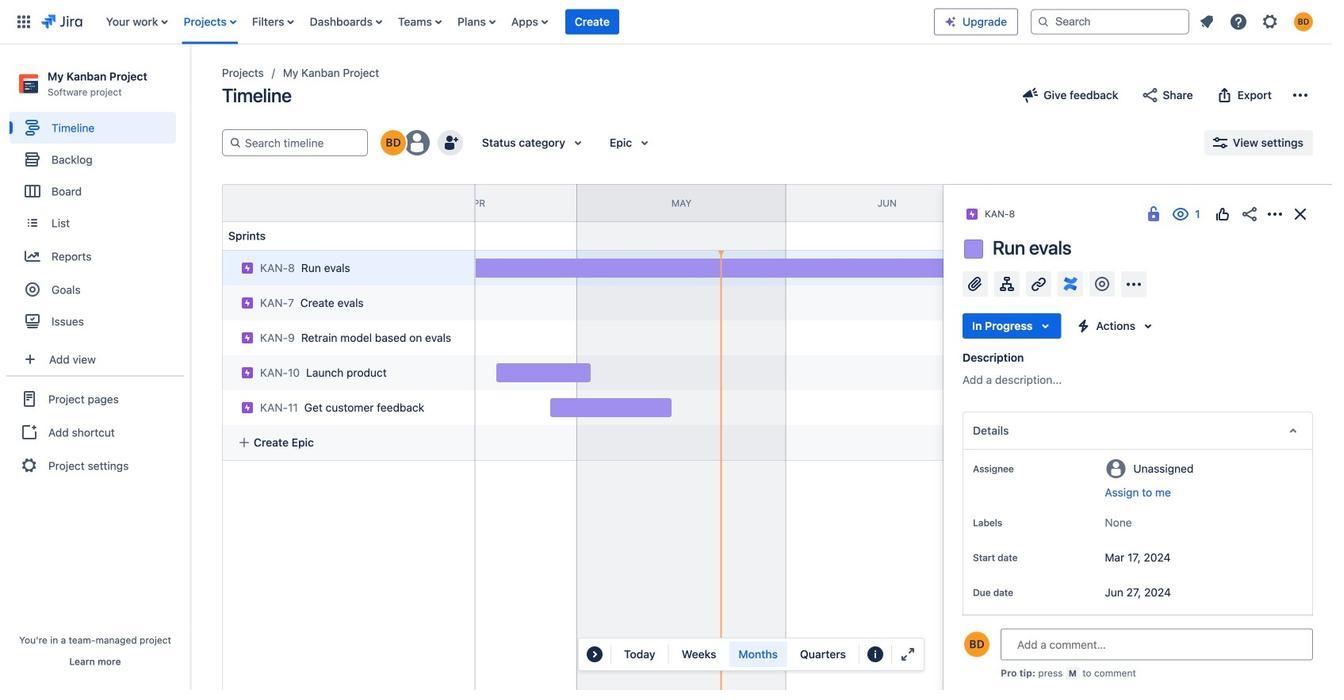 Task type: locate. For each thing, give the bounding box(es) containing it.
1 vertical spatial group
[[6, 375, 184, 488]]

list item
[[566, 0, 620, 44]]

jira image
[[41, 12, 82, 31], [41, 12, 82, 31]]

0 vertical spatial group
[[10, 112, 183, 342]]

timeline grid
[[166, 184, 1333, 690]]

2 epic image from the top
[[241, 401, 254, 414]]

group
[[10, 112, 183, 342], [6, 375, 184, 488]]

2 vertical spatial epic image
[[241, 332, 254, 344]]

epic image
[[241, 367, 254, 379], [241, 401, 254, 414]]

1 epic image from the top
[[241, 262, 254, 274]]

1 horizontal spatial list
[[1193, 8, 1323, 36]]

appswitcher icon image
[[14, 12, 33, 31]]

1 horizontal spatial column header
[[989, 185, 1198, 221]]

1 vertical spatial epic image
[[241, 297, 254, 309]]

0 vertical spatial epic image
[[241, 367, 254, 379]]

epic image
[[241, 262, 254, 274], [241, 297, 254, 309], [241, 332, 254, 344]]

your profile and settings image
[[1295, 12, 1314, 31]]

banner
[[0, 0, 1333, 44]]

row header
[[222, 184, 476, 222]]

goal image
[[25, 283, 40, 297]]

legend image
[[866, 645, 885, 664]]

0 horizontal spatial column header
[[166, 185, 375, 221]]

export icon image
[[1216, 86, 1235, 105]]

3 epic image from the top
[[241, 332, 254, 344]]

column header
[[166, 185, 375, 221], [989, 185, 1198, 221]]

0 vertical spatial epic image
[[241, 262, 254, 274]]

1 vertical spatial epic image
[[241, 401, 254, 414]]

1 epic image from the top
[[241, 367, 254, 379]]

cell
[[222, 251, 476, 286], [216, 281, 478, 321], [216, 316, 478, 355], [216, 351, 478, 390], [216, 386, 478, 425]]

None search field
[[1031, 9, 1190, 35]]

list
[[98, 0, 935, 44], [1193, 8, 1323, 36]]

settings image
[[1261, 12, 1280, 31]]



Task type: vqa. For each thing, say whether or not it's contained in the screenshot.
create issue ICON
no



Task type: describe. For each thing, give the bounding box(es) containing it.
Search timeline text field
[[242, 130, 361, 155]]

primary element
[[10, 0, 935, 44]]

link goals image
[[1093, 274, 1112, 294]]

timeline view to show as group
[[673, 642, 856, 667]]

enter full screen image
[[899, 645, 918, 664]]

add a child issue image
[[998, 274, 1017, 294]]

0 horizontal spatial list
[[98, 0, 935, 44]]

search image
[[1038, 15, 1050, 28]]

sidebar navigation image
[[173, 63, 208, 95]]

notifications image
[[1198, 12, 1217, 31]]

close image
[[1292, 205, 1311, 224]]

Add a comment… field
[[1001, 629, 1314, 660]]

2 epic image from the top
[[241, 297, 254, 309]]

2 column header from the left
[[989, 185, 1198, 221]]

row header inside timeline "grid"
[[222, 184, 476, 222]]

sidebar element
[[0, 44, 190, 690]]

details element
[[963, 412, 1314, 450]]

add people image
[[441, 133, 460, 152]]

help image
[[1230, 12, 1249, 31]]

Search field
[[1031, 9, 1190, 35]]

project overview element
[[963, 663, 1314, 690]]

attach image
[[966, 274, 985, 294]]

1 column header from the left
[[166, 185, 375, 221]]



